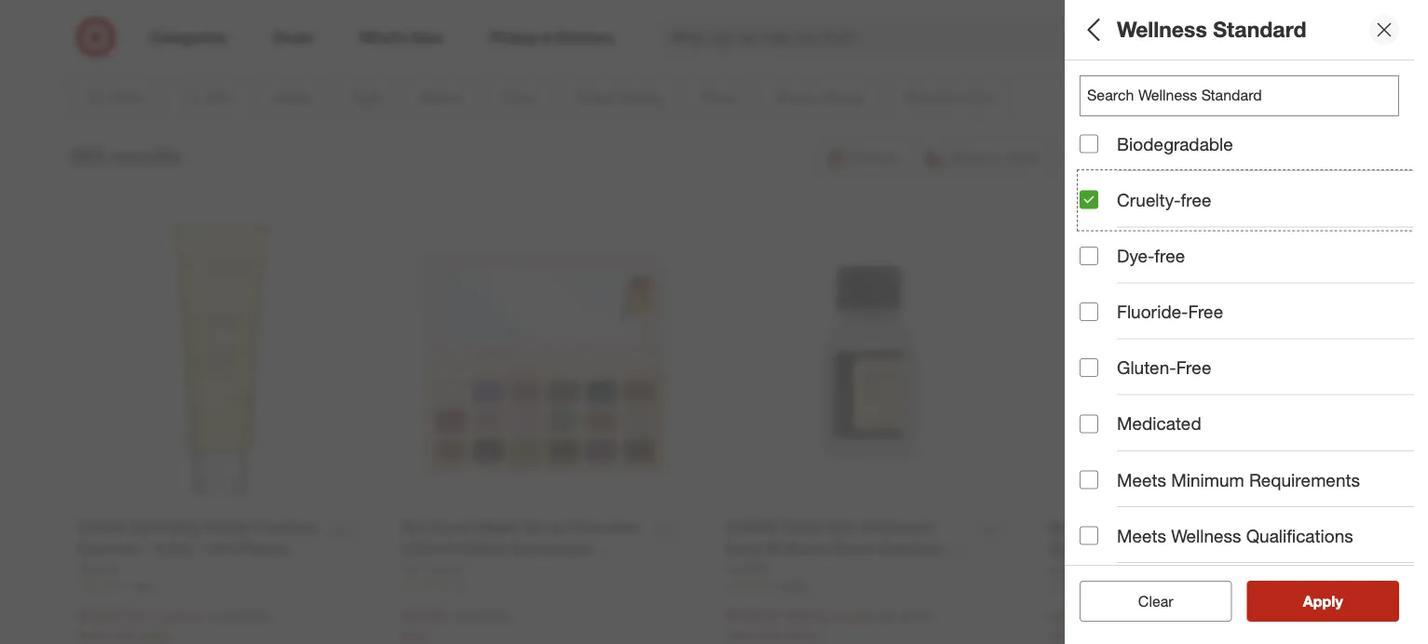 Task type: describe. For each thing, give the bounding box(es) containing it.
$24.00
[[77, 607, 122, 625]]

wellness for wellness standard cruelty-free
[[1080, 539, 1154, 560]]

$5.95 ( $5.89 /fluid ounce ) reg $8.50 sale ends today
[[725, 607, 931, 644]]

$19.99;
[[1363, 237, 1405, 253]]

apply button
[[1247, 581, 1399, 622]]

correction;
[[1174, 498, 1239, 514]]

fair;
[[1080, 302, 1105, 318]]

clear for clear all
[[1129, 593, 1164, 611]]

5
[[1080, 172, 1087, 188]]

gray;
[[1267, 107, 1296, 123]]

ends inside $5.95 ( $5.89 /fluid ounce ) reg $8.50 sale ends today
[[754, 628, 783, 644]]

( for $24.00
[[125, 608, 129, 625]]

advertisement region
[[148, 0, 1266, 44]]

Biodegradable checkbox
[[1080, 135, 1098, 153]]

$27.00
[[401, 607, 446, 625]]

$24.00 ( $5.71 /ounce ) reg $30.00 sale ends today
[[77, 607, 270, 644]]

dye-
[[1117, 245, 1155, 267]]

orange;
[[1335, 107, 1379, 123]]

concealing
[[1243, 498, 1309, 514]]

1997 link
[[725, 578, 1012, 594]]

wellness standard
[[1117, 16, 1307, 43]]

cruelty-free
[[1117, 189, 1212, 211]]

6
[[459, 579, 465, 593]]

price $0  –  $4.99; $5  –  $9.99; $10  –  $14.99; $15  –  $19.99; $
[[1080, 213, 1414, 253]]

meets for meets minimum requirements
[[1117, 469, 1166, 491]]

all filters dialog
[[1065, 0, 1414, 645]]

facts
[[1139, 415, 1185, 437]]

reg inside $24.00 ( $5.71 /ounce ) reg $30.00 sale ends today
[[208, 608, 227, 625]]

584
[[70, 143, 106, 169]]

guest rating 5 stars
[[1080, 148, 1189, 188]]

$3.50 - $8.40
[[1049, 608, 1136, 626]]

medium
[[1144, 302, 1192, 318]]

$4.99;
[[1116, 237, 1151, 253]]

Meets Wellness Qualifications checkbox
[[1080, 527, 1098, 546]]

$8.40
[[1100, 608, 1136, 626]]

benefit
[[1080, 474, 1140, 495]]

584 results
[[70, 143, 181, 169]]

dye-free
[[1117, 245, 1185, 267]]

wellness standard cruelty-free
[[1080, 539, 1236, 579]]

biodegradable
[[1117, 133, 1233, 155]]

865 link
[[77, 578, 364, 594]]

beige;
[[1080, 107, 1116, 123]]

all filters
[[1080, 16, 1169, 43]]

sale inside $27.00 reg $54.00 sale
[[401, 628, 427, 644]]

free for cruelty-
[[1181, 189, 1212, 211]]

meets wellness qualifications
[[1117, 525, 1353, 547]]

$
[[1409, 237, 1414, 253]]

Fluoride-Free checkbox
[[1080, 303, 1098, 321]]

standard for wellness standard
[[1213, 16, 1307, 43]]

( for $5.95
[[765, 608, 769, 625]]

865
[[135, 579, 153, 593]]

health
[[1080, 415, 1134, 437]]

$5.89
[[769, 608, 801, 625]]

today inside $5.95 ( $5.89 /fluid ounce ) reg $8.50 sale ends today
[[787, 628, 820, 644]]

$9.99;
[[1191, 237, 1226, 253]]

results for see results
[[1314, 593, 1363, 611]]

Cruelty-free checkbox
[[1080, 191, 1098, 209]]

clear for clear
[[1138, 593, 1173, 611]]

all
[[1168, 593, 1183, 611]]

$15
[[1319, 237, 1340, 253]]

1997
[[783, 579, 808, 593]]

brown;
[[1191, 107, 1231, 123]]

9227
[[1107, 580, 1132, 594]]

$8.50
[[899, 608, 931, 625]]

stars
[[1091, 172, 1119, 188]]

search
[[1110, 30, 1155, 48]]

ends inside $24.00 ( $5.71 /ounce ) reg $30.00 sale ends today
[[106, 628, 135, 644]]

fluoride-
[[1117, 301, 1188, 323]]

gold;
[[1234, 107, 1263, 123]]

) inside $24.00 ( $5.71 /ounce ) reg $30.00 sale ends today
[[201, 608, 204, 625]]

rating
[[1134, 148, 1189, 169]]

see
[[1284, 593, 1310, 611]]

filters
[[1111, 16, 1169, 43]]

Medicated checkbox
[[1080, 415, 1098, 433]]

search button
[[1110, 17, 1155, 61]]

pink;
[[1383, 107, 1411, 123]]

color beige; black; blue; brown; gold; gray; clear; orange; pink; 
[[1080, 83, 1414, 123]]

gluten-free
[[1117, 357, 1211, 379]]

/ounce
[[160, 608, 201, 625]]

all
[[1080, 16, 1105, 43]]

$54.00
[[472, 608, 511, 625]]

Dye-free checkbox
[[1080, 247, 1098, 265]]

standard for wellness standard cruelty-free
[[1159, 539, 1236, 560]]

sale inside $5.95 ( $5.89 /fluid ounce ) reg $8.50 sale ends today
[[725, 628, 751, 644]]

shade range fair; light; medium
[[1080, 278, 1192, 318]]

minimum
[[1171, 469, 1244, 491]]

wellness for wellness standard
[[1117, 16, 1207, 43]]

gluten-
[[1117, 357, 1176, 379]]

blending;
[[1080, 498, 1135, 514]]

$5.95
[[725, 607, 762, 625]]

today inside $24.00 ( $5.71 /ounce ) reg $30.00 sale ends today
[[138, 628, 171, 644]]

benefit blending; color correction; concealing
[[1080, 474, 1309, 514]]



Task type: locate. For each thing, give the bounding box(es) containing it.
0 vertical spatial standard
[[1213, 16, 1307, 43]]

$27.00 reg $54.00 sale
[[401, 607, 511, 644]]

1 ( from the left
[[125, 608, 129, 625]]

0 horizontal spatial results
[[112, 143, 181, 169]]

$30.00
[[231, 608, 270, 625]]

see results button
[[1247, 581, 1399, 622]]

2 ) from the left
[[869, 608, 873, 625]]

2 horizontal spatial sale
[[725, 628, 751, 644]]

light;
[[1108, 302, 1141, 318]]

0 vertical spatial results
[[112, 143, 181, 169]]

$5.71
[[129, 608, 160, 625]]

see results
[[1284, 593, 1363, 611]]

1 vertical spatial meets
[[1117, 525, 1166, 547]]

free
[[1181, 189, 1212, 211], [1155, 245, 1185, 267], [1127, 563, 1149, 579]]

free up '$9.99;'
[[1181, 189, 1212, 211]]

$5
[[1155, 237, 1168, 253]]

2 clear from the left
[[1138, 593, 1173, 611]]

2 sale from the left
[[401, 628, 427, 644]]

) inside $5.95 ( $5.89 /fluid ounce ) reg $8.50 sale ends today
[[869, 608, 873, 625]]

$10
[[1230, 237, 1251, 253]]

meets down blending;
[[1117, 525, 1166, 547]]

wellness inside wellness standard cruelty-free
[[1080, 539, 1154, 560]]

1 vertical spatial cruelty-
[[1080, 563, 1127, 579]]

Gluten-Free checkbox
[[1080, 359, 1098, 377]]

1 ends from the left
[[106, 628, 135, 644]]

) down 1997 link
[[869, 608, 873, 625]]

free inside wellness standard cruelty-free
[[1127, 563, 1149, 579]]

/fluid
[[801, 608, 830, 625]]

sale
[[77, 628, 102, 644], [401, 628, 427, 644], [725, 628, 751, 644]]

1 vertical spatial free
[[1155, 245, 1185, 267]]

1 horizontal spatial sale
[[401, 628, 427, 644]]

0 horizontal spatial today
[[138, 628, 171, 644]]

qualifications
[[1246, 525, 1353, 547]]

health facts button
[[1080, 396, 1414, 461]]

cruelty- inside wellness standard cruelty-free
[[1080, 563, 1127, 579]]

reg down 865 link
[[208, 608, 227, 625]]

product form button
[[1080, 331, 1414, 396]]

2 horizontal spatial reg
[[877, 608, 896, 625]]

1 horizontal spatial reg
[[449, 608, 468, 625]]

medicated
[[1117, 413, 1201, 435]]

clear right 9227
[[1138, 593, 1173, 611]]

$14.99;
[[1273, 237, 1316, 253]]

free up the range
[[1155, 245, 1185, 267]]

results inside button
[[1314, 593, 1363, 611]]

0 horizontal spatial sale
[[77, 628, 102, 644]]

results right 584
[[112, 143, 181, 169]]

ends down $5.89
[[754, 628, 783, 644]]

blue;
[[1158, 107, 1187, 123]]

color up beige;
[[1080, 83, 1126, 104]]

product
[[1080, 350, 1147, 371]]

meets minimum requirements
[[1117, 469, 1360, 491]]

What can we help you find? suggestions appear below search field
[[660, 17, 1124, 58]]

range
[[1137, 278, 1192, 300]]

color
[[1080, 83, 1126, 104], [1139, 498, 1170, 514]]

2 meets from the top
[[1117, 525, 1166, 547]]

1 horizontal spatial )
[[869, 608, 873, 625]]

color inside 'benefit blending; color correction; concealing'
[[1139, 498, 1170, 514]]

clear inside clear button
[[1138, 593, 1173, 611]]

1 clear from the left
[[1129, 593, 1164, 611]]

clear all
[[1129, 593, 1183, 611]]

ounce
[[833, 608, 869, 625]]

standard inside wellness standard dialog
[[1213, 16, 1307, 43]]

1 vertical spatial color
[[1139, 498, 1170, 514]]

1 horizontal spatial color
[[1139, 498, 1170, 514]]

standard up color beige; black; blue; brown; gold; gray; clear; orange; pink; at the top right of the page
[[1213, 16, 1307, 43]]

shade
[[1080, 278, 1132, 300]]

free up 9227
[[1127, 563, 1149, 579]]

1 horizontal spatial results
[[1314, 593, 1363, 611]]

0 horizontal spatial (
[[125, 608, 129, 625]]

0 vertical spatial color
[[1080, 83, 1126, 104]]

1 horizontal spatial (
[[765, 608, 769, 625]]

Meets Minimum Requirements checkbox
[[1080, 471, 1098, 489]]

black;
[[1120, 107, 1155, 123]]

clear all button
[[1080, 581, 1232, 622]]

1 reg from the left
[[208, 608, 227, 625]]

standard up 9227 link
[[1159, 539, 1236, 560]]

0 horizontal spatial ends
[[106, 628, 135, 644]]

2 today from the left
[[787, 628, 820, 644]]

today down $5.71
[[138, 628, 171, 644]]

fluoride-free
[[1117, 301, 1223, 323]]

meets
[[1117, 469, 1166, 491], [1117, 525, 1166, 547]]

guest
[[1080, 148, 1129, 169]]

sale down $24.00
[[77, 628, 102, 644]]

0 vertical spatial free
[[1181, 189, 1212, 211]]

results right see
[[1314, 593, 1363, 611]]

none text field inside wellness standard dialog
[[1080, 75, 1399, 116]]

3 reg from the left
[[877, 608, 896, 625]]

sale down $5.95
[[725, 628, 751, 644]]

9227 link
[[1049, 579, 1337, 595]]

1 horizontal spatial ends
[[754, 628, 783, 644]]

apply
[[1303, 593, 1343, 611]]

$0
[[1080, 237, 1093, 253]]

free for dye-
[[1155, 245, 1185, 267]]

0 horizontal spatial color
[[1080, 83, 1126, 104]]

clear left all
[[1129, 593, 1164, 611]]

0 vertical spatial meets
[[1117, 469, 1166, 491]]

cruelty- inside wellness standard dialog
[[1117, 189, 1181, 211]]

color inside color beige; black; blue; brown; gold; gray; clear; orange; pink;
[[1080, 83, 1126, 104]]

free
[[1188, 301, 1223, 323], [1176, 357, 1211, 379]]

today down /fluid
[[787, 628, 820, 644]]

requirements
[[1249, 469, 1360, 491]]

free for fluoride-
[[1188, 301, 1223, 323]]

clear inside clear all button
[[1129, 593, 1164, 611]]

0 horizontal spatial reg
[[208, 608, 227, 625]]

reg inside $5.95 ( $5.89 /fluid ounce ) reg $8.50 sale ends today
[[877, 608, 896, 625]]

) down 865 link
[[201, 608, 204, 625]]

wellness
[[1117, 16, 1207, 43], [1171, 525, 1241, 547], [1080, 539, 1154, 560]]

results
[[112, 143, 181, 169], [1314, 593, 1363, 611]]

cruelty- up 9227
[[1080, 563, 1127, 579]]

( right $24.00
[[125, 608, 129, 625]]

1 vertical spatial results
[[1314, 593, 1363, 611]]

1 today from the left
[[138, 628, 171, 644]]

(
[[125, 608, 129, 625], [765, 608, 769, 625]]

results for 584 results
[[112, 143, 181, 169]]

ends down $24.00
[[106, 628, 135, 644]]

-
[[1090, 608, 1096, 626]]

reg
[[208, 608, 227, 625], [449, 608, 468, 625], [877, 608, 896, 625]]

2 vertical spatial free
[[1127, 563, 1149, 579]]

None text field
[[1080, 75, 1399, 116]]

cruelty-
[[1117, 189, 1181, 211], [1080, 563, 1127, 579]]

2 ( from the left
[[765, 608, 769, 625]]

wellness standard dialog
[[1065, 0, 1414, 645]]

1 horizontal spatial today
[[787, 628, 820, 644]]

price
[[1080, 213, 1123, 234]]

$3.50
[[1049, 608, 1086, 626]]

today
[[138, 628, 171, 644], [787, 628, 820, 644]]

reg left '$8.50'
[[877, 608, 896, 625]]

standard inside wellness standard cruelty-free
[[1159, 539, 1236, 560]]

1 vertical spatial free
[[1176, 357, 1211, 379]]

1 sale from the left
[[77, 628, 102, 644]]

1 meets from the top
[[1117, 469, 1166, 491]]

1 vertical spatial standard
[[1159, 539, 1236, 560]]

6 link
[[401, 578, 688, 594]]

clear;
[[1299, 107, 1331, 123]]

meets up blending;
[[1117, 469, 1166, 491]]

( inside $5.95 ( $5.89 /fluid ounce ) reg $8.50 sale ends today
[[765, 608, 769, 625]]

3 sale from the left
[[725, 628, 751, 644]]

reg down 6
[[449, 608, 468, 625]]

2 ends from the left
[[754, 628, 783, 644]]

color right blending;
[[1139, 498, 1170, 514]]

0 vertical spatial free
[[1188, 301, 1223, 323]]

health facts
[[1080, 415, 1185, 437]]

sale down $27.00
[[401, 628, 427, 644]]

meets for meets wellness qualifications
[[1117, 525, 1166, 547]]

2 reg from the left
[[449, 608, 468, 625]]

sale inside $24.00 ( $5.71 /ounce ) reg $30.00 sale ends today
[[77, 628, 102, 644]]

)
[[201, 608, 204, 625], [869, 608, 873, 625]]

reg inside $27.00 reg $54.00 sale
[[449, 608, 468, 625]]

0 horizontal spatial )
[[201, 608, 204, 625]]

free for gluten-
[[1176, 357, 1211, 379]]

0 vertical spatial cruelty-
[[1117, 189, 1181, 211]]

( right $5.95
[[765, 608, 769, 625]]

cruelty- down guest rating 5 stars at top
[[1117, 189, 1181, 211]]

1 ) from the left
[[201, 608, 204, 625]]

( inside $24.00 ( $5.71 /ounce ) reg $30.00 sale ends today
[[125, 608, 129, 625]]

clear button
[[1080, 581, 1232, 622]]

product form
[[1080, 350, 1195, 371]]



Task type: vqa. For each thing, say whether or not it's contained in the screenshot.
94806
no



